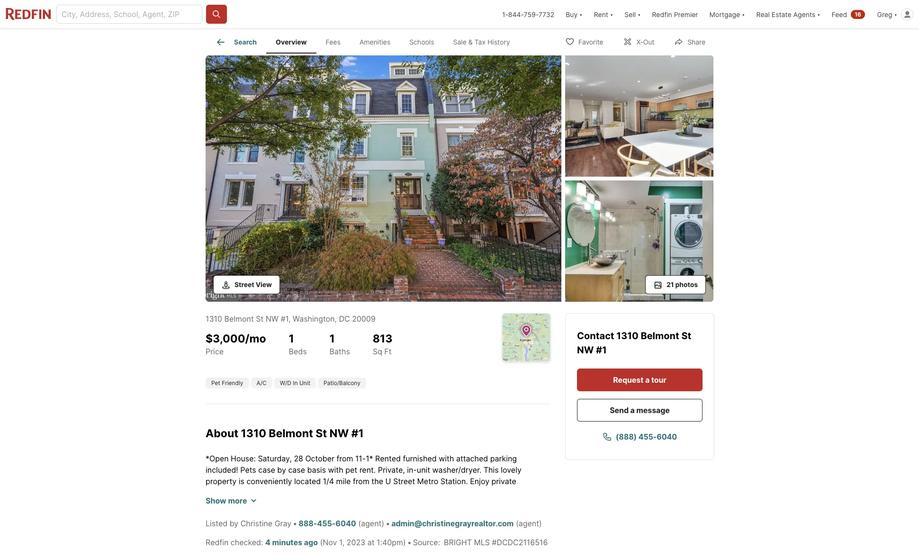 Task type: vqa. For each thing, say whether or not it's contained in the screenshot.
left 'St'
yes



Task type: describe. For each thing, give the bounding box(es) containing it.
amenities tab
[[350, 31, 400, 54]]

real estate agents ▾ link
[[757, 0, 821, 28]]

greg
[[877, 10, 893, 18]]

888-
[[299, 519, 317, 528]]

20009
[[352, 314, 376, 324]]

1*
[[366, 454, 373, 463]]

schools
[[410, 38, 434, 46]]

(888) 455-6040
[[616, 432, 677, 442]]

0 vertical spatial and
[[244, 488, 257, 497]]

▾ inside dropdown button
[[818, 10, 821, 18]]

a down the closet
[[491, 499, 495, 509]]

history
[[488, 38, 510, 46]]

request a tour button
[[577, 369, 703, 391]]

at
[[368, 538, 375, 547]]

spacious,
[[497, 499, 531, 509]]

1-844-759-7732
[[502, 10, 555, 18]]

(nov
[[320, 538, 337, 547]]

redfin for redfin premier
[[652, 10, 672, 18]]

redfin for redfin checked: 4 minutes ago (nov 1, 2023 at 1:40pm) • source: bright mls # dcdc2116516
[[206, 538, 229, 547]]

overview tab
[[266, 31, 316, 54]]

is
[[239, 477, 245, 486]]

by inside *open house: saturday, 28 october from 11-1* rented furnished with attached parking included! pets case by case basis with pet rent. private, in-unit washer/dryer. this lovely property is conveniently located 1/4 mile from the u street metro station. enjoy private entrances and a private patio (not shared with other units!) plus generous closet space, decorative lighting, an oversized shower, european style kitchen cabinetry, and a spacious, versatile floor plan. expected availability as early as 1 november 2023.
[[277, 465, 286, 475]]

november
[[398, 511, 435, 520]]

2023
[[347, 538, 366, 547]]

private,
[[378, 465, 405, 475]]

fees
[[326, 38, 341, 46]]

real estate agents ▾ button
[[751, 0, 826, 28]]

pets
[[240, 465, 256, 475]]

contact
[[577, 330, 617, 342]]

source:
[[413, 538, 440, 547]]

x-out button
[[615, 32, 663, 51]]

saturday,
[[258, 454, 292, 463]]

rent ▾
[[594, 10, 613, 18]]

1/4
[[323, 477, 334, 486]]

844-
[[508, 10, 524, 18]]

street inside "button"
[[235, 281, 254, 289]]

1 horizontal spatial private
[[492, 477, 516, 486]]

1-
[[502, 10, 508, 18]]

1 vertical spatial with
[[328, 465, 343, 475]]

455- inside 'button'
[[639, 432, 657, 442]]

1 vertical spatial and
[[475, 499, 489, 509]]

2 agent from the left
[[519, 519, 539, 528]]

1310 belmont st nw #1
[[577, 330, 692, 356]]

1 vertical spatial 455-
[[317, 519, 336, 528]]

st for 1310 belmont st nw #1
[[682, 330, 692, 342]]

1 baths
[[330, 332, 350, 356]]

2 ) from the left
[[539, 519, 542, 528]]

redfin premier button
[[647, 0, 704, 28]]

1 case from the left
[[258, 465, 275, 475]]

ago
[[304, 538, 318, 547]]

1 horizontal spatial belmont
[[269, 427, 313, 440]]

2 vertical spatial with
[[356, 488, 371, 497]]

2 horizontal spatial with
[[439, 454, 454, 463]]

x-out
[[637, 38, 655, 46]]

2 ( from the left
[[516, 519, 519, 528]]

▾ for greg ▾
[[895, 10, 898, 18]]

1 , from the left
[[289, 314, 291, 324]]

street inside *open house: saturday, 28 october from 11-1* rented furnished with attached parking included! pets case by case basis with pet rent. private, in-unit washer/dryer. this lovely property is conveniently located 1/4 mile from the u street metro station. enjoy private entrances and a private patio (not shared with other units!) plus generous closet space, decorative lighting, an oversized shower, european style kitchen cabinetry, and a spacious, versatile floor plan. expected availability as early as 1 november 2023.
[[393, 477, 415, 486]]

0 horizontal spatial 6040
[[336, 519, 356, 528]]

agents
[[794, 10, 816, 18]]

map entry image
[[503, 314, 550, 361]]

mortgage ▾ button
[[704, 0, 751, 28]]

/mo
[[245, 332, 266, 345]]

space,
[[495, 488, 519, 497]]

#
[[492, 538, 497, 547]]

&
[[469, 38, 473, 46]]

(888) 455-6040 link
[[577, 426, 703, 448]]

search link
[[215, 36, 257, 48]]

21 photos button
[[645, 275, 706, 294]]

1 ( from the left
[[358, 519, 361, 528]]

metro
[[417, 477, 438, 486]]

friendly
[[222, 380, 243, 387]]

early
[[362, 511, 379, 520]]

▾ for buy ▾
[[580, 10, 583, 18]]

mortgage ▾ button
[[710, 0, 745, 28]]

0 horizontal spatial by
[[230, 519, 238, 528]]

show more
[[206, 496, 247, 506]]

mile
[[336, 477, 351, 486]]

the
[[372, 477, 383, 486]]

basis
[[307, 465, 326, 475]]

property
[[206, 477, 237, 486]]

shared
[[329, 488, 354, 497]]

kitchen
[[409, 499, 435, 509]]

1 for 1 beds
[[289, 332, 294, 345]]

21 photos
[[667, 281, 698, 289]]

unit
[[417, 465, 430, 475]]

4
[[265, 538, 271, 547]]

photos
[[676, 281, 698, 289]]

about 1310 belmont st nw #1
[[206, 427, 364, 440]]

floor
[[238, 511, 255, 520]]

schools tab
[[400, 31, 444, 54]]

1 ) from the left
[[382, 519, 384, 528]]

a inside 'button'
[[631, 406, 635, 415]]

station.
[[441, 477, 468, 486]]

1 vertical spatial from
[[353, 477, 370, 486]]

a inside button
[[645, 375, 650, 385]]

▾ for sell ▾
[[638, 10, 641, 18]]

lovely
[[501, 465, 522, 475]]

patio
[[292, 488, 310, 497]]

2023.
[[437, 511, 457, 520]]

redfin checked: 4 minutes ago (nov 1, 2023 at 1:40pm) • source: bright mls # dcdc2116516
[[206, 538, 548, 547]]

rented
[[375, 454, 401, 463]]

buy ▾ button
[[560, 0, 588, 28]]

0 horizontal spatial private
[[266, 488, 290, 497]]

submit search image
[[212, 9, 221, 19]]

send a message
[[610, 406, 670, 415]]

bright
[[444, 538, 472, 547]]

more
[[228, 496, 247, 506]]

gray
[[275, 519, 292, 528]]

rent.
[[360, 465, 376, 475]]

attached
[[456, 454, 488, 463]]

baths
[[330, 347, 350, 356]]

sale & tax history tab
[[444, 31, 520, 54]]

amenities
[[360, 38, 391, 46]]

1310 for 1310 belmont st nw #1 , washington , dc 20009
[[206, 314, 222, 324]]



Task type: locate. For each thing, give the bounding box(es) containing it.
21
[[667, 281, 674, 289]]

0 horizontal spatial case
[[258, 465, 275, 475]]

1 inside "1 baths"
[[330, 332, 335, 345]]

private up space,
[[492, 477, 516, 486]]

0 horizontal spatial redfin
[[206, 538, 229, 547]]

in-
[[407, 465, 417, 475]]

2 horizontal spatial 1
[[392, 511, 395, 520]]

4 ▾ from the left
[[742, 10, 745, 18]]

1 inside "1 beds"
[[289, 332, 294, 345]]

other
[[373, 488, 392, 497]]

mortgage ▾
[[710, 10, 745, 18]]

0 horizontal spatial as
[[351, 511, 360, 520]]

washington
[[293, 314, 335, 324]]

2 horizontal spatial #1
[[596, 345, 607, 356]]

0 horizontal spatial ,
[[289, 314, 291, 324]]

759-
[[524, 10, 539, 18]]

2 horizontal spatial st
[[682, 330, 692, 342]]

1 vertical spatial 1310
[[617, 330, 639, 342]]

▾ for rent ▾
[[610, 10, 613, 18]]

1 as from the left
[[351, 511, 360, 520]]

a up lighting,
[[259, 488, 263, 497]]

1,
[[339, 538, 345, 547]]

455- up (nov
[[317, 519, 336, 528]]

1 horizontal spatial •
[[386, 519, 390, 528]]

street up units!) at the left bottom of page
[[393, 477, 415, 486]]

2 vertical spatial belmont
[[269, 427, 313, 440]]

search
[[234, 38, 257, 46]]

by down saturday,
[[277, 465, 286, 475]]

2 case from the left
[[288, 465, 305, 475]]

▾ right sell on the right top
[[638, 10, 641, 18]]

and down the closet
[[475, 499, 489, 509]]

belmont up $3,000
[[224, 314, 254, 324]]

expected
[[276, 511, 310, 520]]

#1 inside the 1310 belmont st nw #1
[[596, 345, 607, 356]]

0 vertical spatial private
[[492, 477, 516, 486]]

w/d in unit
[[280, 380, 310, 387]]

dc
[[339, 314, 350, 324]]

• right gray at left
[[293, 519, 297, 528]]

0 horizontal spatial and
[[244, 488, 257, 497]]

2 vertical spatial 1310
[[241, 427, 266, 440]]

rent
[[594, 10, 608, 18]]

u
[[386, 477, 391, 486]]

patio/balcony
[[324, 380, 361, 387]]

price
[[206, 347, 224, 356]]

0 horizontal spatial belmont
[[224, 314, 254, 324]]

versatile
[[206, 511, 236, 520]]

0 vertical spatial belmont
[[224, 314, 254, 324]]

as
[[351, 511, 360, 520], [382, 511, 390, 520]]

out
[[643, 38, 655, 46]]

(not
[[313, 488, 327, 497]]

#1 left washington
[[281, 314, 289, 324]]

w/d
[[280, 380, 291, 387]]

0 horizontal spatial 1
[[289, 332, 294, 345]]

2 horizontal spatial 1310
[[617, 330, 639, 342]]

a left tour
[[645, 375, 650, 385]]

1 horizontal spatial nw
[[330, 427, 349, 440]]

2 , from the left
[[335, 314, 337, 324]]

this
[[484, 465, 499, 475]]

by right the listed
[[230, 519, 238, 528]]

0 vertical spatial 455-
[[639, 432, 657, 442]]

1 vertical spatial belmont
[[641, 330, 679, 342]]

agent up at
[[361, 519, 382, 528]]

minutes
[[272, 538, 302, 547]]

▾ right 'mortgage'
[[742, 10, 745, 18]]

0 horizontal spatial st
[[256, 314, 264, 324]]

1 vertical spatial street
[[393, 477, 415, 486]]

1 horizontal spatial #1
[[351, 427, 364, 440]]

1310 belmont st nw #1 , washington , dc 20009
[[206, 314, 376, 324]]

1 agent from the left
[[361, 519, 382, 528]]

6040 up the 1,
[[336, 519, 356, 528]]

0 vertical spatial with
[[439, 454, 454, 463]]

0 horizontal spatial nw
[[266, 314, 279, 324]]

rent ▾ button
[[594, 0, 613, 28]]

overview
[[276, 38, 307, 46]]

( up 'dcdc2116516'
[[516, 519, 519, 528]]

belmont up tour
[[641, 330, 679, 342]]

with up european
[[356, 488, 371, 497]]

view
[[256, 281, 272, 289]]

belmont for 1310 belmont st nw #1 , washington , dc 20009
[[224, 314, 254, 324]]

813
[[373, 332, 393, 345]]

1 horizontal spatial )
[[539, 519, 542, 528]]

1 down the style
[[392, 511, 395, 520]]

mls
[[474, 538, 490, 547]]

sale
[[453, 38, 467, 46]]

813 sq ft
[[373, 332, 393, 356]]

share
[[688, 38, 706, 46]]

redfin down the listed
[[206, 538, 229, 547]]

belmont inside the 1310 belmont st nw #1
[[641, 330, 679, 342]]

redfin inside button
[[652, 10, 672, 18]]

6 ▾ from the left
[[895, 10, 898, 18]]

from up pet
[[337, 454, 353, 463]]

tab list
[[206, 29, 527, 54]]

st inside the 1310 belmont st nw #1
[[682, 330, 692, 342]]

favorite button
[[557, 32, 612, 51]]

0 vertical spatial by
[[277, 465, 286, 475]]

from down rent.
[[353, 477, 370, 486]]

case up conveniently
[[258, 465, 275, 475]]

*open house: saturday, 28 october from 11-1* rented furnished with attached parking included! pets case by case basis with pet rent. private, in-unit washer/dryer. this lovely property is conveniently located 1/4 mile from the u street metro station. enjoy private entrances and a private patio (not shared with other units!) plus generous closet space, decorative lighting, an oversized shower, european style kitchen cabinetry, and a spacious, versatile floor plan. expected availability as early as 1 november 2023.
[[206, 454, 531, 520]]

oversized
[[287, 499, 322, 509]]

1 vertical spatial nw
[[577, 345, 594, 356]]

0 horizontal spatial street
[[235, 281, 254, 289]]

agent up 'dcdc2116516'
[[519, 519, 539, 528]]

1 vertical spatial #1
[[596, 345, 607, 356]]

show
[[206, 496, 226, 506]]

$3,000 /mo price
[[206, 332, 266, 356]]

as left early
[[351, 511, 360, 520]]

1 vertical spatial redfin
[[206, 538, 229, 547]]

admin@christinegrayrealtor.com
[[392, 519, 514, 528]]

1 for 1 baths
[[330, 332, 335, 345]]

nw inside the 1310 belmont st nw #1
[[577, 345, 594, 356]]

1 horizontal spatial agent
[[519, 519, 539, 528]]

(888) 455-6040 button
[[577, 426, 703, 448]]

▾ right rent
[[610, 10, 613, 18]]

0 horizontal spatial 455-
[[317, 519, 336, 528]]

1 horizontal spatial and
[[475, 499, 489, 509]]

•
[[293, 519, 297, 528], [386, 519, 390, 528], [407, 538, 412, 547]]

) up 'dcdc2116516'
[[539, 519, 542, 528]]

0 vertical spatial st
[[256, 314, 264, 324]]

2 as from the left
[[382, 511, 390, 520]]

from
[[337, 454, 353, 463], [353, 477, 370, 486]]

2 horizontal spatial •
[[407, 538, 412, 547]]

premier
[[674, 10, 698, 18]]

0 vertical spatial nw
[[266, 314, 279, 324]]

1 vertical spatial st
[[682, 330, 692, 342]]

nw down the contact
[[577, 345, 594, 356]]

fees tab
[[316, 31, 350, 54]]

1 horizontal spatial 455-
[[639, 432, 657, 442]]

enjoy
[[470, 477, 490, 486]]

6040 down message in the right bottom of the page
[[657, 432, 677, 442]]

0 vertical spatial #1
[[281, 314, 289, 324]]

▾ right the greg at the top right of page
[[895, 10, 898, 18]]

1310 up $3,000
[[206, 314, 222, 324]]

2 ▾ from the left
[[610, 10, 613, 18]]

City, Address, School, Agent, ZIP search field
[[56, 5, 202, 24]]

agent
[[361, 519, 382, 528], [519, 519, 539, 528]]

0 horizontal spatial agent
[[361, 519, 382, 528]]

, left washington
[[289, 314, 291, 324]]

1310 inside the 1310 belmont st nw #1
[[617, 330, 639, 342]]

plan.
[[257, 511, 274, 520]]

,
[[289, 314, 291, 324], [335, 314, 337, 324]]

1 vertical spatial private
[[266, 488, 290, 497]]

) right early
[[382, 519, 384, 528]]

send
[[610, 406, 629, 415]]

x-
[[637, 38, 643, 46]]

an
[[276, 499, 285, 509]]

5 ▾ from the left
[[818, 10, 821, 18]]

pet
[[346, 465, 357, 475]]

1 up beds
[[289, 332, 294, 345]]

0 vertical spatial 6040
[[657, 432, 677, 442]]

buy ▾ button
[[566, 0, 583, 28]]

2 horizontal spatial nw
[[577, 345, 594, 356]]

furnished
[[403, 454, 437, 463]]

1 horizontal spatial with
[[356, 488, 371, 497]]

1 vertical spatial by
[[230, 519, 238, 528]]

1310
[[206, 314, 222, 324], [617, 330, 639, 342], [241, 427, 266, 440]]

0 horizontal spatial with
[[328, 465, 343, 475]]

0 horizontal spatial 1310
[[206, 314, 222, 324]]

0 vertical spatial street
[[235, 281, 254, 289]]

lighting,
[[246, 499, 274, 509]]

$3,000
[[206, 332, 245, 345]]

a right send
[[631, 406, 635, 415]]

• left source:
[[407, 538, 412, 547]]

in
[[293, 380, 298, 387]]

▾ right buy
[[580, 10, 583, 18]]

buy
[[566, 10, 578, 18]]

0 vertical spatial from
[[337, 454, 353, 463]]

( left early
[[358, 519, 361, 528]]

1 beds
[[289, 332, 307, 356]]

and down is
[[244, 488, 257, 497]]

*open
[[206, 454, 229, 463]]

washer/dryer.
[[433, 465, 482, 475]]

redfin left premier
[[652, 10, 672, 18]]

pet
[[211, 380, 220, 387]]

st for 1310 belmont st nw #1 , washington , dc 20009
[[256, 314, 264, 324]]

with up 1/4
[[328, 465, 343, 475]]

6040 inside 'button'
[[657, 432, 677, 442]]

0 horizontal spatial #1
[[281, 314, 289, 324]]

request
[[613, 375, 644, 385]]

belmont
[[224, 314, 254, 324], [641, 330, 679, 342], [269, 427, 313, 440]]

#1 down the contact
[[596, 345, 607, 356]]

2 horizontal spatial belmont
[[641, 330, 679, 342]]

send a message button
[[577, 399, 703, 422]]

case down 28
[[288, 465, 305, 475]]

house:
[[231, 454, 256, 463]]

▾ right agents
[[818, 10, 821, 18]]

sell ▾
[[625, 10, 641, 18]]

as right early
[[382, 511, 390, 520]]

a
[[645, 375, 650, 385], [631, 406, 635, 415], [259, 488, 263, 497], [491, 499, 495, 509]]

1310 up house:
[[241, 427, 266, 440]]

▾ for mortgage ▾
[[742, 10, 745, 18]]

1 horizontal spatial by
[[277, 465, 286, 475]]

private up an
[[266, 488, 290, 497]]

nw for 1310 belmont st nw #1
[[577, 345, 594, 356]]

1 horizontal spatial (
[[516, 519, 519, 528]]

1 horizontal spatial 1310
[[241, 427, 266, 440]]

1 inside *open house: saturday, 28 october from 11-1* rented furnished with attached parking included! pets case by case basis with pet rent. private, in-unit washer/dryer. this lovely property is conveniently located 1/4 mile from the u street metro station. enjoy private entrances and a private patio (not shared with other units!) plus generous closet space, decorative lighting, an oversized shower, european style kitchen cabinetry, and a spacious, versatile floor plan. expected availability as early as 1 november 2023.
[[392, 511, 395, 520]]

located
[[294, 477, 321, 486]]

• right early
[[386, 519, 390, 528]]

1 horizontal spatial case
[[288, 465, 305, 475]]

1 up baths
[[330, 332, 335, 345]]

admin@christinegrayrealtor.com link
[[392, 519, 514, 528]]

1:40pm)
[[377, 538, 406, 547]]

#1 up 11-
[[351, 427, 364, 440]]

11-
[[355, 454, 366, 463]]

1310 for 1310 belmont st nw #1
[[617, 330, 639, 342]]

with up washer/dryer. on the bottom of page
[[439, 454, 454, 463]]

tab list containing search
[[206, 29, 527, 54]]

#1 for 1310 belmont st nw #1
[[596, 345, 607, 356]]

dcdc2116516
[[497, 538, 548, 547]]

nw up '/mo'
[[266, 314, 279, 324]]

street left view
[[235, 281, 254, 289]]

1 vertical spatial 6040
[[336, 519, 356, 528]]

availability
[[312, 511, 349, 520]]

1 horizontal spatial street
[[393, 477, 415, 486]]

455- right (888)
[[639, 432, 657, 442]]

1 ▾ from the left
[[580, 10, 583, 18]]

belmont for 1310 belmont st nw #1
[[641, 330, 679, 342]]

0 horizontal spatial (
[[358, 519, 361, 528]]

image image
[[206, 55, 562, 302], [565, 55, 714, 177], [565, 181, 714, 302]]

2 vertical spatial #1
[[351, 427, 364, 440]]

1-844-759-7732 link
[[502, 10, 555, 18]]

1 horizontal spatial 1
[[330, 332, 335, 345]]

0 vertical spatial 1310
[[206, 314, 222, 324]]

1 horizontal spatial 6040
[[657, 432, 677, 442]]

2 vertical spatial nw
[[330, 427, 349, 440]]

, left dc
[[335, 314, 337, 324]]

1 horizontal spatial as
[[382, 511, 390, 520]]

1310 up request
[[617, 330, 639, 342]]

3 ▾ from the left
[[638, 10, 641, 18]]

1 horizontal spatial st
[[316, 427, 327, 440]]

buy ▾
[[566, 10, 583, 18]]

#1
[[281, 314, 289, 324], [596, 345, 607, 356], [351, 427, 364, 440]]

nw up october
[[330, 427, 349, 440]]

2 vertical spatial st
[[316, 427, 327, 440]]

message
[[637, 406, 670, 415]]

belmont up 28
[[269, 427, 313, 440]]

1 horizontal spatial redfin
[[652, 10, 672, 18]]

about
[[206, 427, 238, 440]]

beds
[[289, 347, 307, 356]]

nw for 1310 belmont st nw #1 , washington , dc 20009
[[266, 314, 279, 324]]

1 horizontal spatial ,
[[335, 314, 337, 324]]

#1 for 1310 belmont st nw #1 , washington , dc 20009
[[281, 314, 289, 324]]

0 horizontal spatial )
[[382, 519, 384, 528]]

0 vertical spatial redfin
[[652, 10, 672, 18]]

0 horizontal spatial •
[[293, 519, 297, 528]]



